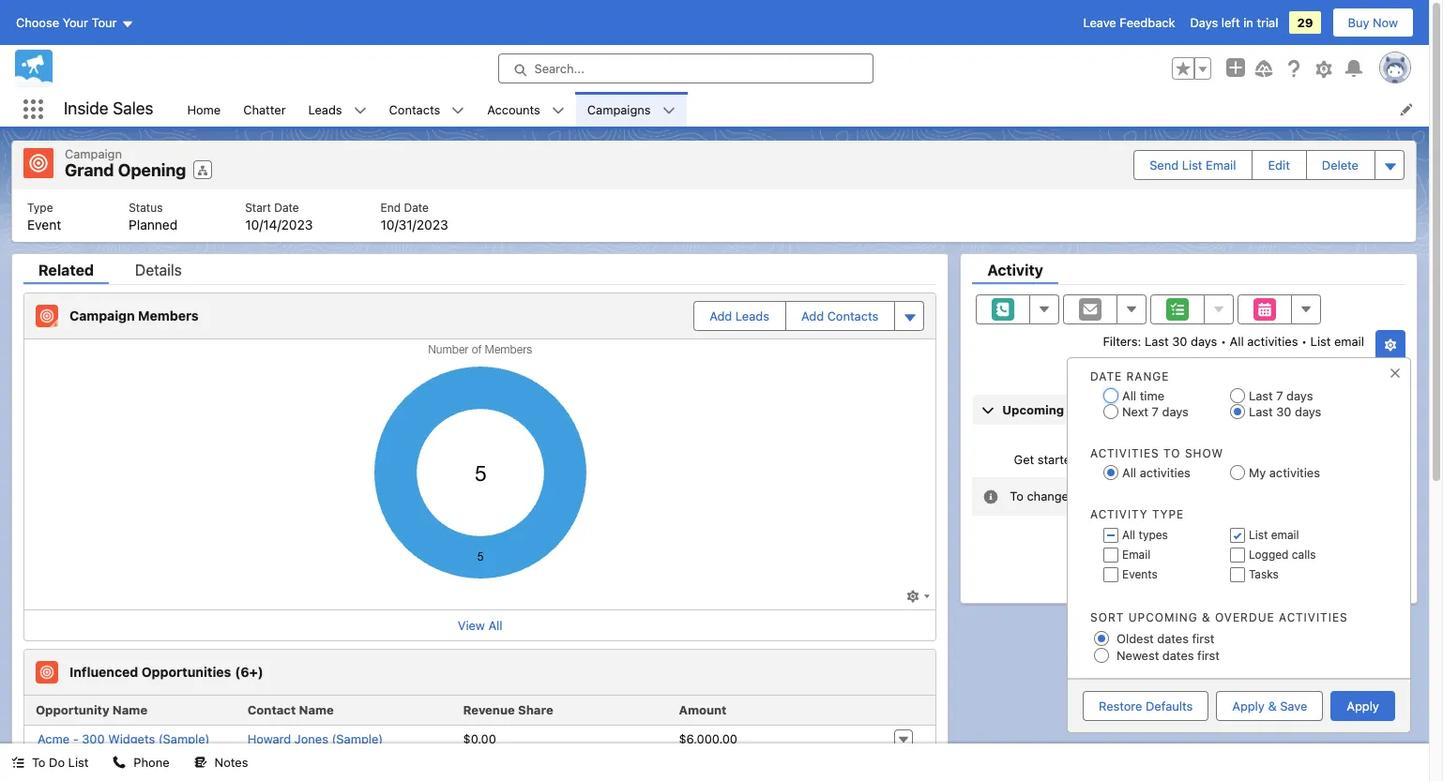 Task type: locate. For each thing, give the bounding box(es) containing it.
0 horizontal spatial view all link
[[458, 618, 503, 633]]

0 vertical spatial &
[[1067, 402, 1076, 417]]

1 add from the left
[[710, 308, 732, 323]]

days
[[1191, 334, 1217, 349], [1287, 388, 1313, 403], [1162, 405, 1189, 420], [1295, 405, 1322, 420]]

text default image inside the campaigns list item
[[662, 104, 675, 117]]

view all
[[1360, 367, 1405, 382], [458, 618, 503, 633]]

0 vertical spatial text default image
[[353, 104, 367, 117]]

0 vertical spatial -
[[73, 731, 79, 746]]

2 vertical spatial text default image
[[113, 757, 126, 770]]

leads list item
[[297, 92, 378, 127]]

0 vertical spatial leads
[[308, 102, 342, 117]]

0 horizontal spatial type
[[27, 200, 53, 214]]

white
[[288, 760, 321, 775]]

apply left save
[[1232, 699, 1265, 714]]

days down last 7 days
[[1295, 405, 1322, 420]]

1 horizontal spatial &
[[1202, 611, 1211, 625]]

1 apply from the left
[[1232, 699, 1265, 714]]

30
[[1172, 334, 1188, 349], [1276, 405, 1292, 420]]

0 vertical spatial list
[[176, 92, 1429, 127]]

1 vertical spatial type
[[1152, 507, 1184, 521]]

0 horizontal spatial show
[[1137, 539, 1168, 554]]

members
[[138, 308, 199, 324]]

planned
[[129, 216, 178, 232]]

1 horizontal spatial activity
[[1090, 507, 1148, 521]]

all
[[1230, 334, 1244, 349], [1391, 367, 1405, 382], [1122, 388, 1136, 403], [1122, 465, 1136, 480], [1122, 528, 1136, 542], [1172, 539, 1186, 554], [488, 618, 503, 633]]

dates down oldest dates first
[[1163, 648, 1194, 663]]

dates for newest
[[1163, 648, 1194, 663]]

0 vertical spatial view all
[[1360, 367, 1405, 382]]

leave feedback
[[1083, 15, 1175, 30]]

name up acme - 300 widgets (sample)
[[113, 703, 147, 718]]

list right send in the top right of the page
[[1182, 157, 1203, 172]]

0 vertical spatial contacts
[[389, 102, 440, 117]]

amount
[[679, 703, 727, 718]]

next
[[1122, 405, 1149, 420]]

0 vertical spatial type
[[27, 200, 53, 214]]

0 vertical spatial 7
[[1276, 388, 1283, 403]]

1 horizontal spatial to
[[1010, 489, 1024, 504]]

list
[[1182, 157, 1203, 172], [1311, 334, 1331, 349], [1249, 528, 1268, 542], [68, 755, 89, 770]]

& left save
[[1268, 699, 1277, 714]]

& inside apply & save button
[[1268, 699, 1277, 714]]

1 horizontal spatial apply
[[1347, 699, 1379, 714]]

time
[[1140, 388, 1165, 403]]

share
[[518, 703, 553, 718]]

add
[[710, 308, 732, 323], [801, 308, 824, 323]]

widgets
[[108, 731, 155, 746], [150, 760, 197, 775]]

1 vertical spatial email
[[1122, 548, 1151, 562]]

0 horizontal spatial name
[[113, 703, 147, 718]]

media
[[77, 760, 112, 775]]

days down time
[[1162, 405, 1189, 420]]

to left the do
[[32, 755, 46, 770]]

details
[[135, 261, 182, 278]]

status planned
[[129, 200, 178, 232]]

last right 'filters:'
[[1145, 334, 1169, 349]]

add leads
[[710, 308, 769, 323]]

last down last 7 days
[[1249, 405, 1273, 420]]

list
[[176, 92, 1429, 127], [12, 189, 1416, 242]]

text default image inside to change what's shown, try changing your filters. status
[[984, 490, 999, 505]]

0 vertical spatial dates
[[1157, 632, 1189, 647]]

1 horizontal spatial view all
[[1360, 367, 1405, 382]]

phone button
[[102, 744, 181, 782]]

amount element
[[671, 696, 887, 726]]

contacts link
[[378, 92, 452, 127]]

1 horizontal spatial leads
[[736, 308, 769, 323]]

0 horizontal spatial &
[[1067, 402, 1076, 417]]

text default image left contacts 'link' at the left
[[353, 104, 367, 117]]

0 horizontal spatial text default image
[[113, 757, 126, 770]]

home
[[187, 102, 221, 117]]

- left '200'
[[115, 760, 121, 775]]

days for next 7 days
[[1162, 405, 1189, 420]]

text default image left "global"
[[11, 757, 24, 770]]

to left change at the bottom of page
[[1010, 489, 1024, 504]]

text default image down acme - 300 widgets (sample) link
[[113, 757, 126, 770]]

name for opportunity name
[[113, 703, 147, 718]]

2 apply from the left
[[1347, 699, 1379, 714]]

first for newest dates first
[[1197, 648, 1220, 663]]

opportunity name element
[[24, 696, 240, 726]]

add inside add contacts button
[[801, 308, 824, 323]]

list right the do
[[68, 755, 89, 770]]

text default image for to change what's shown, try changing your filters.
[[984, 490, 999, 505]]

1 horizontal spatial view
[[1360, 367, 1387, 382]]

0 vertical spatial activities
[[1090, 447, 1160, 461]]

0 horizontal spatial email
[[1122, 548, 1151, 562]]

1 vertical spatial view all
[[458, 618, 503, 633]]

apply for apply
[[1347, 699, 1379, 714]]

2 horizontal spatial text default image
[[984, 490, 999, 505]]

email up events
[[1122, 548, 1151, 562]]

to inside "button"
[[32, 755, 46, 770]]

dates
[[1157, 632, 1189, 647], [1163, 648, 1194, 663]]

date for 10/31/2023
[[404, 200, 429, 214]]

to change what's shown, try changing your filters. status
[[972, 477, 1406, 516]]

start date 10/14/2023
[[245, 200, 313, 232]]

text default image inside accounts list item
[[552, 104, 565, 117]]

text default image inside contacts list item
[[452, 104, 465, 117]]

1 horizontal spatial 30
[[1276, 405, 1292, 420]]

0 vertical spatial 30
[[1172, 334, 1188, 349]]

1 horizontal spatial contacts
[[827, 308, 879, 323]]

1 vertical spatial show
[[1137, 539, 1168, 554]]

status
[[129, 200, 163, 214]]

2 name from the left
[[299, 703, 334, 718]]

0 horizontal spatial date
[[274, 200, 299, 214]]

name up "howard jones (sample)" link
[[299, 703, 334, 718]]

10/14/2023
[[245, 216, 313, 232]]

30 right 'filters:'
[[1172, 334, 1188, 349]]

(sample) up global media - 200 widgets (sample) carole white (sample) on the left of the page
[[158, 731, 210, 746]]

activities inside no activities to show. get started by sending an email, scheduling a task, and more.
[[1148, 434, 1199, 449]]

text default image left change at the bottom of page
[[984, 490, 999, 505]]

activities for all activities
[[1140, 465, 1191, 480]]

related link
[[23, 261, 109, 284]]

restore defaults button
[[1083, 691, 1209, 722]]

add contacts
[[801, 308, 879, 323]]

text default image down search...
[[552, 104, 565, 117]]

leave
[[1083, 15, 1116, 30]]

end
[[381, 200, 401, 214]]

leads left add contacts button
[[736, 308, 769, 323]]

apply right save
[[1347, 699, 1379, 714]]

get
[[1014, 452, 1034, 467]]

type down try
[[1152, 507, 1184, 521]]

campaign down related 'link'
[[69, 308, 135, 324]]

email,
[[1164, 452, 1198, 467]]

apply for apply & save
[[1232, 699, 1265, 714]]

1 vertical spatial &
[[1202, 611, 1211, 625]]

date inside start date 10/14/2023
[[274, 200, 299, 214]]

activities for no activities to show. get started by sending an email, scheduling a task, and more.
[[1148, 434, 1199, 449]]

1 vertical spatial dates
[[1163, 648, 1194, 663]]

search... button
[[498, 53, 873, 84]]

a
[[1266, 452, 1273, 467]]

to for to do list
[[32, 755, 46, 770]]

& left the overdue
[[1202, 611, 1211, 625]]

1 vertical spatial activity
[[1090, 507, 1148, 521]]

activities up last 7 days
[[1247, 334, 1298, 349]]

all inside button
[[1172, 539, 1186, 554]]

0 horizontal spatial activity
[[988, 261, 1043, 278]]

opportunity
[[36, 703, 109, 718]]

date up 10/31/2023
[[404, 200, 429, 214]]

dates up "newest dates first"
[[1157, 632, 1189, 647]]

- inside global media - 200 widgets (sample) carole white (sample)
[[115, 760, 121, 775]]

leads
[[308, 102, 342, 117], [736, 308, 769, 323]]

1 horizontal spatial name
[[299, 703, 334, 718]]

7 up last 30 days on the right
[[1276, 388, 1283, 403]]

0 horizontal spatial contacts
[[389, 102, 440, 117]]

opportunity name
[[36, 703, 147, 718]]

my
[[1249, 465, 1266, 480]]

text default image left notes
[[194, 757, 207, 770]]

sort
[[1090, 611, 1125, 625]]

to left the show.
[[1202, 434, 1214, 449]]

activities up all activities at right bottom
[[1090, 447, 1160, 461]]

defaults
[[1146, 699, 1193, 714]]

0 horizontal spatial to
[[32, 755, 46, 770]]

apply inside 'button'
[[1347, 699, 1379, 714]]

view up the more.
[[1360, 367, 1387, 382]]

view up revenue
[[458, 618, 485, 633]]

view all up the more.
[[1360, 367, 1405, 382]]

campaign down 'inside'
[[65, 146, 122, 161]]

& for upcoming
[[1067, 402, 1076, 417]]

jones
[[294, 732, 328, 747]]

activity type
[[1090, 507, 1184, 521]]

widgets down "opportunity name" element on the left
[[108, 731, 155, 746]]

list up last 7 days
[[1311, 334, 1331, 349]]

1 vertical spatial view
[[458, 618, 485, 633]]

notes button
[[183, 744, 259, 782]]

1 vertical spatial list
[[12, 189, 1416, 242]]

list containing event
[[12, 189, 1416, 242]]

view all link up the more.
[[1359, 360, 1406, 390]]

activities for my activities
[[1269, 465, 1320, 480]]

0 vertical spatial campaign
[[65, 146, 122, 161]]

• up upcoming & overdue dropdown button
[[1221, 334, 1226, 349]]

30 down last 7 days
[[1276, 405, 1292, 420]]

0 horizontal spatial view all
[[458, 618, 503, 633]]

1 horizontal spatial date
[[404, 200, 429, 214]]

grand
[[65, 160, 114, 180]]

days left in trial
[[1190, 15, 1278, 30]]

apply & save
[[1232, 699, 1307, 714]]

show up events
[[1137, 539, 1168, 554]]

show up changing
[[1185, 447, 1224, 461]]

type up event
[[27, 200, 53, 214]]

choose
[[16, 15, 59, 30]]

& left overdue
[[1067, 402, 1076, 417]]

7 for last
[[1276, 388, 1283, 403]]

howard
[[248, 732, 291, 747]]

2 horizontal spatial date
[[1090, 370, 1122, 384]]

view all link up revenue
[[458, 618, 503, 633]]

next 7 days
[[1122, 405, 1189, 420]]

contacts list item
[[378, 92, 476, 127]]

2 horizontal spatial &
[[1268, 699, 1277, 714]]

1 horizontal spatial •
[[1302, 334, 1307, 349]]

search...
[[534, 61, 585, 76]]

date inside end date 10/31/2023
[[404, 200, 429, 214]]

0 horizontal spatial email
[[1271, 528, 1299, 542]]

text default image
[[353, 104, 367, 117], [984, 490, 999, 505], [113, 757, 126, 770]]

email right send in the top right of the page
[[1206, 157, 1236, 172]]

name
[[113, 703, 147, 718], [299, 703, 334, 718]]

1 vertical spatial leads
[[736, 308, 769, 323]]

leads inside list item
[[308, 102, 342, 117]]

1 vertical spatial text default image
[[984, 490, 999, 505]]

1 name from the left
[[113, 703, 147, 718]]

text default image down "search..." button
[[662, 104, 675, 117]]

2 vertical spatial last
[[1249, 405, 1273, 420]]

edit button
[[1253, 151, 1305, 179]]

0 vertical spatial show
[[1185, 447, 1224, 461]]

activities up filters.
[[1269, 465, 1320, 480]]

text default image
[[452, 104, 465, 117], [552, 104, 565, 117], [662, 104, 675, 117], [11, 757, 24, 770], [194, 757, 207, 770]]

1 horizontal spatial to
[[1202, 434, 1214, 449]]

campaigns list item
[[576, 92, 687, 127]]

tasks
[[1249, 567, 1279, 582]]

1 vertical spatial -
[[115, 760, 121, 775]]

0 horizontal spatial apply
[[1232, 699, 1265, 714]]

& inside upcoming & overdue dropdown button
[[1067, 402, 1076, 417]]

text default image for contacts
[[452, 104, 465, 117]]

1 vertical spatial to
[[32, 755, 46, 770]]

1 horizontal spatial add
[[801, 308, 824, 323]]

0 horizontal spatial view
[[458, 618, 485, 633]]

0 vertical spatial email
[[1334, 334, 1364, 349]]

leads right chatter "link"
[[308, 102, 342, 117]]

1 vertical spatial last
[[1249, 388, 1273, 403]]

date up 10/14/2023
[[274, 200, 299, 214]]

& for apply
[[1268, 699, 1277, 714]]

carole
[[248, 760, 284, 775]]

related
[[38, 261, 94, 278]]

last
[[1145, 334, 1169, 349], [1249, 388, 1273, 403], [1249, 405, 1273, 420]]

text default image inside phone button
[[113, 757, 126, 770]]

inside
[[64, 99, 109, 118]]

1 vertical spatial campaign
[[69, 308, 135, 324]]

to
[[1010, 489, 1024, 504], [32, 755, 46, 770]]

2 add from the left
[[801, 308, 824, 323]]

0 horizontal spatial •
[[1221, 334, 1226, 349]]

buy
[[1348, 15, 1370, 30]]

0 horizontal spatial add
[[710, 308, 732, 323]]

activities up email,
[[1148, 434, 1199, 449]]

date up overdue
[[1090, 370, 1122, 384]]

view all up revenue
[[458, 618, 503, 633]]

• up last 7 days
[[1302, 334, 1307, 349]]

0 horizontal spatial 7
[[1152, 405, 1159, 420]]

1 vertical spatial activities
[[1189, 539, 1241, 554]]

0 horizontal spatial leads
[[308, 102, 342, 117]]

1 horizontal spatial email
[[1206, 157, 1236, 172]]

to inside status
[[1010, 489, 1024, 504]]

7 for next
[[1152, 405, 1159, 420]]

1 horizontal spatial activities
[[1189, 539, 1241, 554]]

-
[[73, 731, 79, 746], [115, 760, 121, 775]]

7 down time
[[1152, 405, 1159, 420]]

newest
[[1117, 648, 1159, 663]]

sort upcoming & overdue activities
[[1090, 611, 1348, 625]]

to inside no activities to show. get started by sending an email, scheduling a task, and more.
[[1202, 434, 1214, 449]]

last up last 30 days on the right
[[1249, 388, 1273, 403]]

2 vertical spatial &
[[1268, 699, 1277, 714]]

show inside 'show all activities' button
[[1137, 539, 1168, 554]]

show.
[[1217, 434, 1249, 449]]

logged
[[1249, 548, 1289, 562]]

0 vertical spatial view
[[1360, 367, 1387, 382]]

type
[[27, 200, 53, 214], [1152, 507, 1184, 521]]

0 vertical spatial activity
[[988, 261, 1043, 278]]

1 vertical spatial contacts
[[827, 308, 879, 323]]

overdue
[[1215, 611, 1275, 625]]

0 horizontal spatial 30
[[1172, 334, 1188, 349]]

end date 10/31/2023
[[381, 200, 448, 232]]

0 vertical spatial first
[[1192, 632, 1215, 647]]

0 vertical spatial email
[[1206, 157, 1236, 172]]

activities down changing
[[1189, 539, 1241, 554]]

widgets right '200'
[[150, 760, 197, 775]]

0 vertical spatial view all link
[[1359, 360, 1406, 390]]

list for home link
[[12, 189, 1416, 242]]

upcoming
[[1129, 611, 1198, 625]]

to right an
[[1164, 447, 1181, 461]]

days up last 30 days on the right
[[1287, 388, 1313, 403]]

1 vertical spatial first
[[1197, 648, 1220, 663]]

1 • from the left
[[1221, 334, 1226, 349]]

group
[[1172, 57, 1211, 80]]

and
[[1307, 452, 1328, 467]]

- left 300
[[73, 731, 79, 746]]

activities down activities to show
[[1140, 465, 1191, 480]]

save
[[1280, 699, 1307, 714]]

list containing home
[[176, 92, 1429, 127]]

1 horizontal spatial 7
[[1276, 388, 1283, 403]]

show
[[1185, 447, 1224, 461], [1137, 539, 1168, 554]]

text default image left 'accounts'
[[452, 104, 465, 117]]

to change what's shown, try changing your filters.
[[1010, 489, 1295, 504]]

sending
[[1099, 452, 1144, 467]]

apply inside button
[[1232, 699, 1265, 714]]

now
[[1373, 15, 1398, 30]]

add inside 'add leads' button
[[710, 308, 732, 323]]

0 vertical spatial to
[[1010, 489, 1024, 504]]

1 vertical spatial widgets
[[150, 760, 197, 775]]

1 horizontal spatial text default image
[[353, 104, 367, 117]]

1 horizontal spatial type
[[1152, 507, 1184, 521]]

send
[[1150, 157, 1179, 172]]

days for last 30 days
[[1295, 405, 1322, 420]]

choose your tour
[[16, 15, 117, 30]]

activities inside button
[[1189, 539, 1241, 554]]

sales
[[113, 99, 153, 118]]

campaigns
[[587, 102, 651, 117]]

1 horizontal spatial -
[[115, 760, 121, 775]]

1 vertical spatial 7
[[1152, 405, 1159, 420]]

by
[[1082, 452, 1095, 467]]



Task type: vqa. For each thing, say whether or not it's contained in the screenshot.
MON
no



Task type: describe. For each thing, give the bounding box(es) containing it.
howard jones (sample) link
[[248, 732, 383, 747]]

accounts
[[487, 102, 540, 117]]

list email
[[1249, 528, 1299, 542]]

list inside to do list "button"
[[68, 755, 89, 770]]

(sample) down "howard jones (sample)" link
[[324, 760, 375, 775]]

0 horizontal spatial -
[[73, 731, 79, 746]]

events
[[1122, 567, 1158, 582]]

days up upcoming & overdue dropdown button
[[1191, 334, 1217, 349]]

add for add contacts
[[801, 308, 824, 323]]

0 vertical spatial last
[[1145, 334, 1169, 349]]

leads link
[[297, 92, 353, 127]]

text default image for accounts
[[552, 104, 565, 117]]

2 • from the left
[[1302, 334, 1307, 349]]

restore defaults
[[1099, 699, 1193, 714]]

changing
[[1175, 489, 1228, 504]]

notes
[[215, 755, 248, 770]]

name for contact name
[[299, 703, 334, 718]]

revenue share element
[[456, 696, 671, 726]]

activities
[[1279, 611, 1348, 625]]

activity for activity type
[[1090, 507, 1148, 521]]

delete button
[[1307, 151, 1374, 179]]

dates for oldest
[[1157, 632, 1189, 647]]

type event
[[27, 200, 61, 232]]

29
[[1297, 15, 1313, 30]]

first for oldest dates first
[[1192, 632, 1215, 647]]

details link
[[120, 261, 197, 284]]

activity for activity
[[988, 261, 1043, 278]]

last 7 days
[[1249, 388, 1313, 403]]

last for last 7 days
[[1249, 388, 1273, 403]]

logged calls
[[1249, 548, 1316, 562]]

list for leave feedback 'link'
[[176, 92, 1429, 127]]

contact name element
[[240, 696, 456, 726]]

300
[[82, 731, 105, 746]]

opening
[[118, 160, 186, 180]]

apply & save button
[[1216, 691, 1323, 722]]

campaigns link
[[576, 92, 662, 127]]

filters.
[[1260, 489, 1295, 504]]

carole white (sample) link
[[248, 760, 375, 775]]

action element
[[887, 696, 936, 726]]

edit
[[1268, 157, 1290, 172]]

to for to change what's shown, try changing your filters.
[[1010, 489, 1024, 504]]

my activities
[[1249, 465, 1320, 480]]

send list email button
[[1135, 151, 1251, 179]]

text default image for campaigns
[[662, 104, 675, 117]]

date range
[[1090, 370, 1170, 384]]

1 horizontal spatial show
[[1185, 447, 1224, 461]]

show all activities button
[[1121, 531, 1257, 561]]

try
[[1157, 489, 1172, 504]]

date for 10/14/2023
[[274, 200, 299, 214]]

add for add leads
[[710, 308, 732, 323]]

text default image for phone
[[113, 757, 126, 770]]

(sample) down 'howard'
[[200, 760, 252, 775]]

leads inside button
[[736, 308, 769, 323]]

show all activities
[[1137, 539, 1241, 554]]

upcoming & overdue
[[1003, 402, 1131, 417]]

grand opening
[[65, 160, 186, 180]]

no activities to show. get started by sending an email, scheduling a task, and more.
[[1014, 434, 1364, 467]]

more.
[[1332, 452, 1364, 467]]

contacts inside button
[[827, 308, 879, 323]]

global media - 200 widgets (sample) link
[[38, 760, 252, 776]]

accounts list item
[[476, 92, 576, 127]]

type inside type event
[[27, 200, 53, 214]]

campaign members
[[69, 308, 199, 324]]

acme - 300 widgets (sample) link
[[38, 731, 210, 747]]

to do list button
[[0, 744, 100, 782]]

scheduling
[[1201, 452, 1263, 467]]

(sample) down contact name element
[[332, 732, 383, 747]]

buy now button
[[1332, 8, 1414, 38]]

chatter link
[[232, 92, 297, 127]]

0 vertical spatial widgets
[[108, 731, 155, 746]]

last for last 30 days
[[1249, 405, 1273, 420]]

start
[[245, 200, 271, 214]]

apply button
[[1331, 691, 1395, 722]]

text default image inside leads list item
[[353, 104, 367, 117]]

$6,000.00
[[679, 732, 738, 747]]

text default image inside to do list "button"
[[11, 757, 24, 770]]

(6+)
[[235, 664, 263, 680]]

newest dates first
[[1117, 648, 1220, 663]]

started
[[1038, 452, 1078, 467]]

list inside send list email button
[[1182, 157, 1203, 172]]

contact name
[[248, 703, 334, 718]]

opportunities
[[141, 664, 231, 680]]

your
[[63, 15, 88, 30]]

inside sales
[[64, 99, 153, 118]]

influenced
[[69, 664, 138, 680]]

task,
[[1276, 452, 1304, 467]]

days for last 7 days
[[1287, 388, 1313, 403]]

trial
[[1257, 15, 1278, 30]]

acme
[[38, 731, 70, 746]]

1 vertical spatial view all link
[[458, 618, 503, 633]]

1 vertical spatial 30
[[1276, 405, 1292, 420]]

phone
[[134, 755, 169, 770]]

1 vertical spatial email
[[1271, 528, 1299, 542]]

no
[[1129, 434, 1145, 449]]

revenue share
[[463, 703, 553, 718]]

change
[[1027, 489, 1069, 504]]

list up logged
[[1249, 528, 1268, 542]]

email inside button
[[1206, 157, 1236, 172]]

last 30 days
[[1249, 405, 1322, 420]]

leave feedback link
[[1083, 15, 1175, 30]]

text default image inside notes button
[[194, 757, 207, 770]]

$0.00
[[463, 732, 496, 747]]

0 horizontal spatial activities
[[1090, 447, 1160, 461]]

campaign for campaign
[[65, 146, 122, 161]]

1 horizontal spatial view all link
[[1359, 360, 1406, 390]]

all types
[[1122, 528, 1168, 542]]

widgets inside global media - 200 widgets (sample) carole white (sample)
[[150, 760, 197, 775]]

activity link
[[972, 261, 1058, 284]]

campaign members link
[[69, 308, 206, 324]]

revenue
[[463, 703, 515, 718]]

in
[[1244, 15, 1254, 30]]

what's
[[1072, 489, 1110, 504]]

0 horizontal spatial to
[[1164, 447, 1181, 461]]

1 horizontal spatial email
[[1334, 334, 1364, 349]]

contacts inside 'link'
[[389, 102, 440, 117]]

home link
[[176, 92, 232, 127]]

contact
[[248, 703, 296, 718]]

10/31/2023
[[381, 216, 448, 232]]

buy now
[[1348, 15, 1398, 30]]

campaign for campaign members
[[69, 308, 135, 324]]



